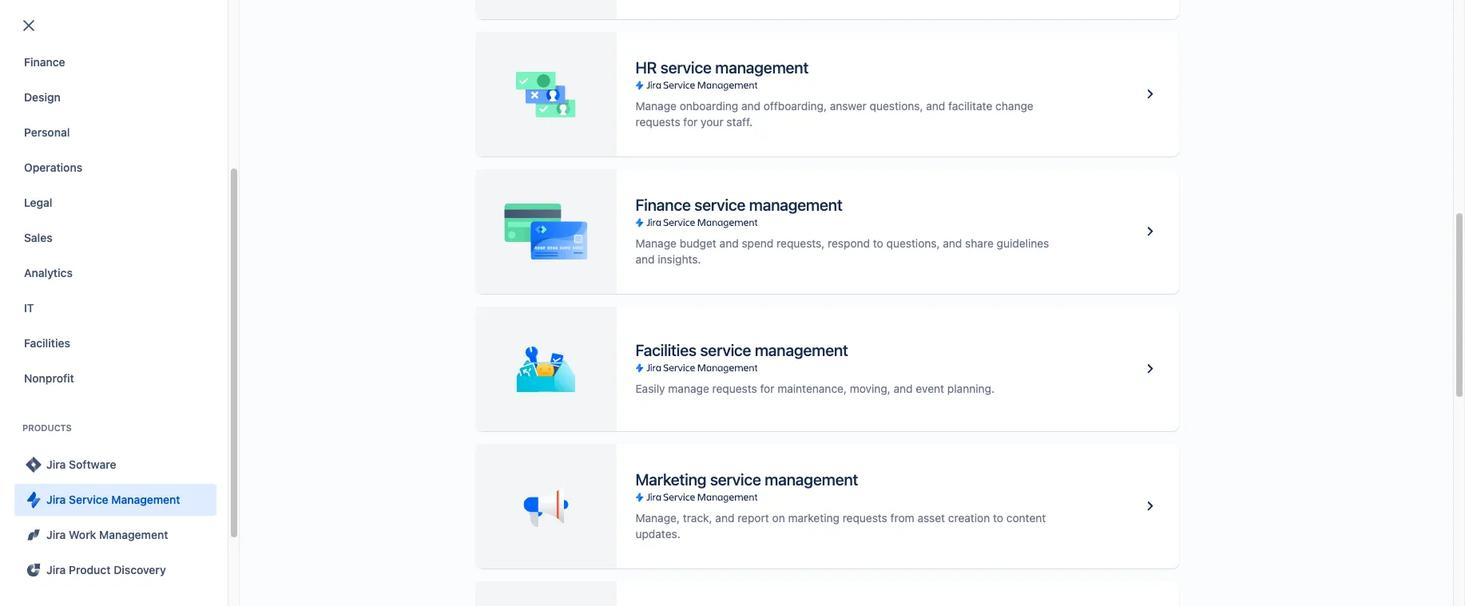 Task type: locate. For each thing, give the bounding box(es) containing it.
product
[[69, 563, 111, 577]]

and left the spend
[[720, 237, 739, 250]]

0 vertical spatial questions,
[[870, 99, 924, 113]]

onboarding
[[680, 99, 739, 113]]

answer
[[830, 99, 867, 113]]

0 vertical spatial manage
[[636, 99, 677, 113]]

for left your
[[684, 115, 698, 129]]

all jira products
[[232, 117, 316, 131]]

type
[[555, 161, 581, 174]]

management for marketing service management
[[765, 471, 859, 489]]

0 horizontal spatial for
[[684, 115, 698, 129]]

service for finance
[[695, 196, 746, 214]]

manage up insights.
[[636, 237, 677, 250]]

for inside manage onboarding and offboarding, answer questions, and facilitate change requests for your staff.
[[684, 115, 698, 129]]

0 vertical spatial management
[[111, 493, 180, 507]]

to
[[873, 237, 884, 250], [993, 511, 1004, 525]]

facilities button
[[14, 328, 217, 360]]

finance down human
[[24, 55, 65, 69]]

management up requests,
[[749, 196, 843, 214]]

jira for jira product discovery
[[46, 563, 66, 577]]

marketing
[[788, 511, 840, 525]]

questions, right the respond
[[887, 237, 940, 250]]

0 horizontal spatial facilities
[[24, 336, 70, 350]]

and left 'event'
[[894, 382, 913, 396]]

1 vertical spatial requests
[[713, 382, 757, 396]]

jira right jira product discovery icon
[[46, 563, 66, 577]]

1 horizontal spatial facilities
[[636, 341, 697, 360]]

service up manage
[[700, 341, 752, 360]]

facilities
[[24, 336, 70, 350], [636, 341, 697, 360]]

hr service management image
[[1141, 85, 1160, 104]]

0 vertical spatial to
[[873, 237, 884, 250]]

to inside manage budget and spend requests, respond to questions, and share guidelines and insights.
[[873, 237, 884, 250]]

team-
[[555, 194, 588, 207]]

jira service management image
[[636, 79, 758, 92], [636, 79, 758, 92], [636, 217, 758, 229], [636, 217, 758, 229], [636, 362, 758, 375], [636, 362, 758, 375], [24, 491, 43, 510], [636, 492, 758, 504], [636, 492, 758, 504]]

requests,
[[777, 237, 825, 250]]

for
[[684, 115, 698, 129], [760, 382, 775, 396]]

jira product discovery image
[[24, 561, 43, 580]]

management
[[111, 493, 180, 507], [99, 528, 168, 542]]

managed
[[588, 194, 636, 207]]

marketing service management image
[[1141, 497, 1160, 516]]

maintenance,
[[778, 382, 847, 396]]

jira software image
[[24, 456, 43, 475], [24, 456, 43, 475]]

share
[[966, 237, 994, 250]]

manage
[[636, 99, 677, 113], [636, 237, 677, 250]]

for left maintenance,
[[760, 382, 775, 396]]

design button
[[14, 82, 217, 113]]

0 vertical spatial for
[[684, 115, 698, 129]]

management up offboarding,
[[715, 58, 809, 77]]

facilities for facilities
[[24, 336, 70, 350]]

management up discovery
[[99, 528, 168, 542]]

jira service management image
[[24, 491, 43, 510]]

hr service management
[[636, 58, 809, 77]]

0 horizontal spatial requests
[[636, 115, 681, 129]]

manage for hr
[[636, 99, 677, 113]]

personal button
[[14, 117, 217, 149]]

jira left software
[[46, 458, 66, 472]]

management down jira software button
[[111, 493, 180, 507]]

all
[[232, 117, 245, 131]]

questions, right answer
[[870, 99, 924, 113]]

and up staff.
[[742, 99, 761, 113]]

planning.
[[948, 382, 995, 396]]

offboarding,
[[764, 99, 827, 113]]

updates.
[[636, 527, 681, 541]]

management for facilities service management
[[755, 341, 849, 360]]

service right hr
[[661, 58, 712, 77]]

facilities service management image
[[1141, 360, 1160, 379]]

facilities up nonprofit at the left of page
[[24, 336, 70, 350]]

1 vertical spatial questions,
[[887, 237, 940, 250]]

finance inside finance button
[[24, 55, 65, 69]]

service up "budget"
[[695, 196, 746, 214]]

jira product discovery
[[46, 563, 166, 577]]

1 vertical spatial for
[[760, 382, 775, 396]]

1 vertical spatial finance
[[636, 196, 691, 214]]

1 horizontal spatial finance
[[636, 196, 691, 214]]

create button
[[582, 9, 637, 35]]

0 vertical spatial requests
[[636, 115, 681, 129]]

service
[[661, 58, 712, 77], [695, 196, 746, 214], [700, 341, 752, 360], [710, 471, 761, 489]]

budget
[[680, 237, 717, 250]]

management up maintenance,
[[755, 341, 849, 360]]

facilitate
[[949, 99, 993, 113]]

jira work management image
[[24, 526, 43, 545]]

nonprofit button
[[14, 363, 217, 395]]

human resources
[[24, 20, 117, 34]]

facilities up easily on the bottom
[[636, 341, 697, 360]]

requests
[[636, 115, 681, 129], [713, 382, 757, 396], [843, 511, 888, 525]]

finance right 'managed'
[[636, 196, 691, 214]]

0 horizontal spatial to
[[873, 237, 884, 250]]

staff.
[[727, 115, 753, 129]]

management inside button
[[99, 528, 168, 542]]

name button
[[72, 159, 131, 177]]

analytics
[[24, 266, 73, 280]]

management
[[715, 58, 809, 77], [749, 196, 843, 214], [755, 341, 849, 360], [765, 471, 859, 489]]

and left insights.
[[636, 253, 655, 266]]

2 manage from the top
[[636, 237, 677, 250]]

it
[[24, 301, 34, 315]]

1 manage from the top
[[636, 99, 677, 113]]

1 horizontal spatial requests
[[713, 382, 757, 396]]

lead
[[835, 161, 861, 175]]

1 vertical spatial manage
[[636, 237, 677, 250]]

create
[[592, 15, 627, 28]]

track,
[[683, 511, 713, 525]]

0 horizontal spatial finance
[[24, 55, 65, 69]]

previous image
[[35, 244, 54, 263]]

service
[[69, 493, 108, 507]]

requests down the 'onboarding'
[[636, 115, 681, 129]]

manage down hr
[[636, 99, 677, 113]]

1 vertical spatial management
[[99, 528, 168, 542]]

name
[[78, 161, 109, 175]]

respond
[[828, 237, 870, 250]]

lead button
[[829, 159, 880, 177]]

and
[[742, 99, 761, 113], [927, 99, 946, 113], [720, 237, 739, 250], [943, 237, 963, 250], [636, 253, 655, 266], [894, 382, 913, 396], [716, 511, 735, 525]]

finance
[[24, 55, 65, 69], [636, 196, 691, 214]]

manage,
[[636, 511, 680, 525]]

questions, inside manage onboarding and offboarding, answer questions, and facilitate change requests for your staff.
[[870, 99, 924, 113]]

marketing service management
[[636, 471, 859, 489]]

insights.
[[658, 253, 701, 266]]

resources
[[65, 20, 117, 34]]

jira product discovery button
[[14, 555, 217, 587]]

to inside manage, track, and report on marketing requests from asset creation to content updates.
[[993, 511, 1004, 525]]

management inside button
[[111, 493, 180, 507]]

manage inside manage onboarding and offboarding, answer questions, and facilitate change requests for your staff.
[[636, 99, 677, 113]]

requests left from
[[843, 511, 888, 525]]

jira for jira software
[[46, 458, 66, 472]]

service for marketing
[[710, 471, 761, 489]]

to right the respond
[[873, 237, 884, 250]]

marketing
[[636, 471, 707, 489]]

jira software
[[46, 458, 116, 472]]

facilities for facilities service management
[[636, 341, 697, 360]]

1 vertical spatial to
[[993, 511, 1004, 525]]

finance for finance
[[24, 55, 65, 69]]

facilities inside button
[[24, 336, 70, 350]]

0 vertical spatial finance
[[24, 55, 65, 69]]

2 vertical spatial requests
[[843, 511, 888, 525]]

2 horizontal spatial requests
[[843, 511, 888, 525]]

1 horizontal spatial to
[[993, 511, 1004, 525]]

jira right jira service management icon
[[46, 493, 66, 507]]

discovery
[[114, 563, 166, 577]]

management for hr service management
[[715, 58, 809, 77]]

and right track,
[[716, 511, 735, 525]]

team-managed software
[[555, 194, 684, 207]]

jira right jira work management image
[[46, 528, 66, 542]]

jira for jira service management
[[46, 493, 66, 507]]

manage inside manage budget and spend requests, respond to questions, and share guidelines and insights.
[[636, 237, 677, 250]]

requests inside manage onboarding and offboarding, answer questions, and facilitate change requests for your staff.
[[636, 115, 681, 129]]

management up marketing
[[765, 471, 859, 489]]

moving,
[[850, 382, 891, 396]]

requests down facilities service management
[[713, 382, 757, 396]]

spend
[[742, 237, 774, 250]]

to left content
[[993, 511, 1004, 525]]

back to projects image
[[19, 16, 38, 35]]

jira
[[248, 117, 266, 131], [46, 458, 66, 472], [46, 493, 66, 507], [46, 528, 66, 542], [46, 563, 66, 577]]

None text field
[[34, 113, 190, 136]]

service up report at the right
[[710, 471, 761, 489]]



Task type: vqa. For each thing, say whether or not it's contained in the screenshot.


Task type: describe. For each thing, give the bounding box(es) containing it.
star not my project image
[[42, 191, 62, 211]]

work
[[69, 528, 96, 542]]

primary element
[[10, 0, 1162, 44]]

projects
[[32, 66, 100, 88]]

human resources button
[[14, 11, 217, 43]]

manage budget and spend requests, respond to questions, and share guidelines and insights.
[[636, 237, 1050, 266]]

jira product discovery image
[[24, 561, 43, 580]]

sales
[[24, 231, 53, 245]]

jira work management button
[[14, 519, 217, 551]]

easily
[[636, 382, 665, 396]]

management for finance service management
[[749, 196, 843, 214]]

management for jira work management
[[99, 528, 168, 542]]

guidelines
[[997, 237, 1050, 250]]

report
[[738, 511, 769, 525]]

manage for finance
[[636, 237, 677, 250]]

service for facilities
[[700, 341, 752, 360]]

event
[[916, 382, 945, 396]]

service for hr
[[661, 58, 712, 77]]

jira service management image inside button
[[24, 491, 43, 510]]

manage
[[668, 382, 710, 396]]

requests inside manage, track, and report on marketing requests from asset creation to content updates.
[[843, 511, 888, 525]]

personal
[[24, 125, 70, 139]]

operations button
[[14, 152, 217, 184]]

and inside manage, track, and report on marketing requests from asset creation to content updates.
[[716, 511, 735, 525]]

from
[[891, 511, 915, 525]]

and left the share
[[943, 237, 963, 250]]

operations
[[24, 161, 82, 174]]

creation
[[949, 511, 990, 525]]

jira software button
[[14, 449, 217, 481]]

questions, inside manage budget and spend requests, respond to questions, and share guidelines and insights.
[[887, 237, 940, 250]]

content
[[1007, 511, 1046, 525]]

facilities service management
[[636, 341, 849, 360]]

nonprofit
[[24, 372, 74, 385]]

legal button
[[14, 187, 217, 219]]

design
[[24, 90, 61, 104]]

it button
[[14, 293, 217, 324]]

Search field
[[1162, 9, 1322, 35]]

management for jira service management
[[111, 493, 180, 507]]

asset
[[918, 511, 946, 525]]

jira service management button
[[14, 484, 217, 516]]

jira work management image
[[24, 526, 43, 545]]

1 horizontal spatial for
[[760, 382, 775, 396]]

legal
[[24, 196, 52, 209]]

jira work management
[[46, 528, 168, 542]]

create banner
[[0, 0, 1466, 45]]

your
[[701, 115, 724, 129]]

change
[[996, 99, 1034, 113]]

products
[[22, 423, 72, 433]]

sales button
[[14, 222, 217, 254]]

manage, track, and report on marketing requests from asset creation to content updates.
[[636, 511, 1046, 541]]

and left facilitate
[[927, 99, 946, 113]]

jira service management
[[46, 493, 180, 507]]

manage onboarding and offboarding, answer questions, and facilitate change requests for your staff.
[[636, 99, 1034, 129]]

jira right the all
[[248, 117, 266, 131]]

on
[[773, 511, 785, 525]]

finance for finance service management
[[636, 196, 691, 214]]

finance button
[[14, 46, 217, 78]]

jira for jira work management
[[46, 528, 66, 542]]

hr
[[636, 58, 657, 77]]

human
[[24, 20, 62, 34]]

finance service management image
[[1141, 222, 1160, 241]]

finance service management
[[636, 196, 843, 214]]

products
[[269, 117, 316, 131]]

search image
[[1168, 16, 1181, 28]]

analytics button
[[14, 257, 217, 289]]

software
[[69, 458, 116, 472]]

easily manage requests for maintenance, moving, and event planning.
[[636, 382, 995, 396]]

software
[[639, 194, 684, 207]]



